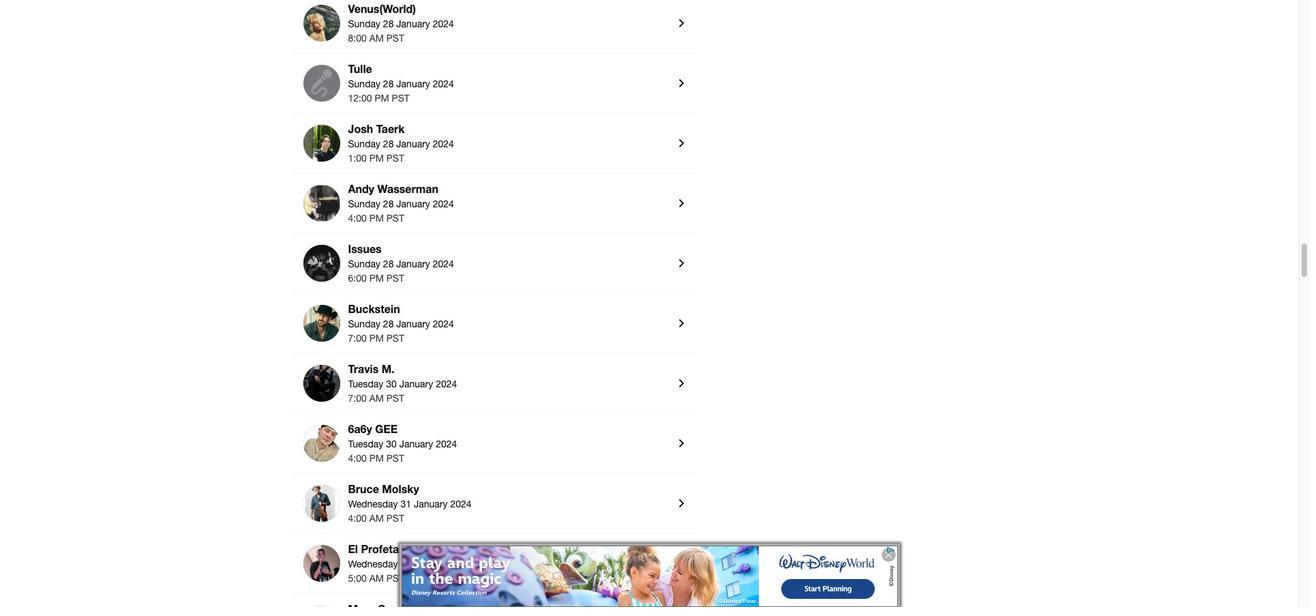 Task type: vqa. For each thing, say whether or not it's contained in the screenshot.
bottommost from
no



Task type: locate. For each thing, give the bounding box(es) containing it.
28
[[383, 18, 394, 29], [383, 78, 394, 89], [383, 138, 394, 149], [383, 198, 394, 209], [383, 258, 394, 269], [383, 318, 394, 329]]

am up profeta
[[369, 513, 384, 524]]

pm right 1:00
[[369, 153, 384, 164]]

2 sunday from the top
[[348, 78, 381, 89]]

31
[[401, 498, 411, 509], [401, 559, 411, 569]]

28 for tulle
[[383, 78, 394, 89]]

31 inside bruce molsky wednesday 31 january 2024 4:00 am pst
[[401, 498, 411, 509]]

2024 inside tulle sunday 28 january 2024 12:00 pm pst
[[433, 78, 454, 89]]

4:00 inside 6a6y gee tuesday 30 january 2024 4:00 pm pst
[[348, 453, 367, 464]]

4:00 inside andy wasserman sunday 28 january 2024 4:00 pm pst
[[348, 213, 367, 224]]

28 down taerk
[[383, 138, 394, 149]]

6a6y
[[348, 422, 372, 435]]

2024 inside josh taerk sunday 28 january 2024 1:00 pm pst
[[433, 138, 454, 149]]

7:00 inside the travis m. tuesday 30 january 2024 7:00 am pst
[[348, 393, 367, 404]]

2024 inside andy wasserman sunday 28 january 2024 4:00 pm pst
[[433, 198, 454, 209]]

pm
[[375, 93, 389, 104], [369, 153, 384, 164], [369, 213, 384, 224], [369, 273, 384, 284], [369, 333, 384, 344], [369, 453, 384, 464]]

pst
[[387, 33, 404, 44], [392, 93, 410, 104], [387, 153, 404, 164], [387, 213, 404, 224], [387, 273, 404, 284], [387, 333, 404, 344], [387, 393, 404, 404], [387, 453, 404, 464], [387, 513, 404, 524], [387, 573, 404, 584]]

1 vertical spatial 7:00
[[348, 393, 367, 404]]

30
[[386, 378, 397, 389], [386, 438, 397, 449]]

28 for buckstein
[[383, 318, 394, 329]]

january inside the travis m. tuesday 30 january 2024 7:00 am pst
[[399, 378, 433, 389]]

buckstein sunday 28 january 2024 7:00 pm pst
[[348, 302, 454, 344]]

4:00 down 6a6y
[[348, 453, 367, 464]]

1 28 from the top
[[383, 18, 394, 29]]

conciert en vivo image
[[303, 545, 340, 582]]

0 vertical spatial 7:00
[[348, 333, 367, 344]]

am right 8:00
[[369, 33, 384, 44]]

2 4:00 from the top
[[348, 453, 367, 464]]

sunday for issues
[[348, 258, 381, 269]]

4:00 down bruce
[[348, 513, 367, 524]]

4 28 from the top
[[383, 198, 394, 209]]

pst up taerk
[[392, 93, 410, 104]]

1 vertical spatial 31
[[401, 559, 411, 569]]

2 tuesday from the top
[[348, 438, 384, 449]]

andy wasserman sunday 28 january 2024 4:00 pm pst
[[348, 182, 454, 224]]

0 vertical spatial 30
[[386, 378, 397, 389]]

28 up the buckstein
[[383, 258, 394, 269]]

1 30 from the top
[[386, 378, 397, 389]]

28 inside 'issues sunday 28 january 2024 6:00 pm pst'
[[383, 258, 394, 269]]

tuesday down travis
[[348, 378, 384, 389]]

28 inside tulle sunday 28 january 2024 12:00 pm pst
[[383, 78, 394, 89]]

sunday for tulle
[[348, 78, 381, 89]]

31 down molsky
[[401, 498, 411, 509]]

pst up m. at the left of the page
[[387, 333, 404, 344]]

pst down molsky
[[387, 513, 404, 524]]

pm down the gee
[[369, 453, 384, 464]]

sunday for venus(world)
[[348, 18, 381, 29]]

pst down the n
[[387, 573, 404, 584]]

pst inside josh taerk sunday 28 january 2024 1:00 pm pst
[[387, 153, 404, 164]]

tuesday inside the travis m. tuesday 30 january 2024 7:00 am pst
[[348, 378, 384, 389]]

venus(world) sunday 28 january 2024 8:00 am pst
[[348, 2, 454, 44]]

wednesday down bruce
[[348, 498, 398, 509]]

3 sunday from the top
[[348, 138, 381, 149]]

7:00 up travis
[[348, 333, 367, 344]]

2 am from the top
[[369, 393, 384, 404]]

pst down m. at the left of the page
[[387, 393, 404, 404]]

pm inside andy wasserman sunday 28 january 2024 4:00 pm pst
[[369, 213, 384, 224]]

pm up issues
[[369, 213, 384, 224]]

2 vertical spatial 4:00
[[348, 513, 367, 524]]

5 sunday from the top
[[348, 258, 381, 269]]

sunday down andy
[[348, 198, 381, 209]]

tulle presents : sunday service image
[[303, 65, 340, 102]]

tuesday inside 6a6y gee tuesday 30 january 2024 4:00 pm pst
[[348, 438, 384, 449]]

2 wednesday from the top
[[348, 559, 398, 569]]

bruce molsky wednesday 31 january 2024 4:00 am pst
[[348, 482, 472, 524]]

4:00 for 6a6y gee
[[348, 453, 367, 464]]

7:00
[[348, 333, 367, 344], [348, 393, 367, 404]]

january inside venus(world) sunday 28 january 2024 8:00 am pst
[[396, 18, 430, 29]]

am down m. at the left of the page
[[369, 393, 384, 404]]

28 inside venus(world) sunday 28 january 2024 8:00 am pst
[[383, 18, 394, 29]]

pst inside the travis m. tuesday 30 january 2024 7:00 am pst
[[387, 393, 404, 404]]

am right the 5:00
[[369, 573, 384, 584]]

2024 inside 6a6y gee tuesday 30 january 2024 4:00 pm pst
[[436, 438, 457, 449]]

sunday inside buckstein sunday 28 january 2024 7:00 pm pst
[[348, 318, 381, 329]]

30 inside the travis m. tuesday 30 january 2024 7:00 am pst
[[386, 378, 397, 389]]

2024 inside venus(world) sunday 28 january 2024 8:00 am pst
[[433, 18, 454, 29]]

clapper stream image
[[303, 425, 340, 462]]

tuesday down 6a6y
[[348, 438, 384, 449]]

am
[[369, 33, 384, 44], [369, 393, 384, 404], [369, 513, 384, 524], [369, 573, 384, 584]]

sunday up 12:00
[[348, 78, 381, 89]]

sunday inside venus(world) sunday 28 january 2024 8:00 am pst
[[348, 18, 381, 29]]

1 vertical spatial tuesday
[[348, 438, 384, 449]]

pm down the buckstein
[[369, 333, 384, 344]]

pm right 6:00
[[369, 273, 384, 284]]

gee
[[375, 422, 398, 435]]

3 4:00 from the top
[[348, 513, 367, 524]]

venusworld featuring venus live on twitch image
[[303, 5, 340, 42]]

sunday up 8:00
[[348, 18, 381, 29]]

el profeta n wednesday 31 january 2024 5:00 am pst
[[348, 542, 472, 584]]

6:00
[[348, 273, 367, 284]]

0 vertical spatial tuesday
[[348, 378, 384, 389]]

7:00 down travis
[[348, 393, 367, 404]]

28 inside josh taerk sunday 28 january 2024 1:00 pm pst
[[383, 138, 394, 149]]

travis m. tuesday 30 january 2024 7:00 am pst
[[348, 362, 457, 404]]

sunday
[[348, 18, 381, 29], [348, 78, 381, 89], [348, 138, 381, 149], [348, 198, 381, 209], [348, 258, 381, 269], [348, 318, 381, 329]]

1 vertical spatial wednesday
[[348, 559, 398, 569]]

am inside the travis m. tuesday 30 january 2024 7:00 am pst
[[369, 393, 384, 404]]

1 31 from the top
[[401, 498, 411, 509]]

january down the buckstein
[[396, 318, 430, 329]]

4:00
[[348, 213, 367, 224], [348, 453, 367, 464], [348, 513, 367, 524]]

january down venus(world)
[[396, 18, 430, 29]]

am inside bruce molsky wednesday 31 january 2024 4:00 am pst
[[369, 513, 384, 524]]

bruce
[[348, 482, 379, 495]]

1 sunday from the top
[[348, 18, 381, 29]]

30 down m. at the left of the page
[[386, 378, 397, 389]]

sunday down issues
[[348, 258, 381, 269]]

pst inside el profeta n wednesday 31 january 2024 5:00 am pst
[[387, 573, 404, 584]]

30 inside 6a6y gee tuesday 30 january 2024 4:00 pm pst
[[386, 438, 397, 449]]

january down molsky
[[414, 498, 448, 509]]

wednesday down profeta
[[348, 559, 398, 569]]

2024
[[433, 18, 454, 29], [433, 78, 454, 89], [433, 138, 454, 149], [433, 198, 454, 209], [433, 258, 454, 269], [433, 318, 454, 329], [436, 378, 457, 389], [436, 438, 457, 449], [450, 498, 472, 509], [450, 559, 472, 569]]

1 vertical spatial 30
[[386, 438, 397, 449]]

january inside 6a6y gee tuesday 30 january 2024 4:00 pm pst
[[399, 438, 433, 449]]

pst down venus(world)
[[387, 33, 404, 44]]

5:00
[[348, 573, 367, 584]]

january down wasserman
[[396, 198, 430, 209]]

28 inside buckstein sunday 28 january 2024 7:00 pm pst
[[383, 318, 394, 329]]

sunday inside 'issues sunday 28 january 2024 6:00 pm pst'
[[348, 258, 381, 269]]

2 31 from the top
[[401, 559, 411, 569]]

2024 inside el profeta n wednesday 31 january 2024 5:00 am pst
[[450, 559, 472, 569]]

2 7:00 from the top
[[348, 393, 367, 404]]

january inside bruce molsky wednesday 31 january 2024 4:00 am pst
[[414, 498, 448, 509]]

molsky
[[382, 482, 419, 495]]

sunday down the buckstein
[[348, 318, 381, 329]]

pst up the buckstein
[[387, 273, 404, 284]]

sunday down josh
[[348, 138, 381, 149]]

1 4:00 from the top
[[348, 213, 367, 224]]

1 7:00 from the top
[[348, 333, 367, 344]]

0 vertical spatial 4:00
[[348, 213, 367, 224]]

3 28 from the top
[[383, 138, 394, 149]]

1 tuesday from the top
[[348, 378, 384, 389]]

january
[[396, 18, 430, 29], [396, 78, 430, 89], [396, 138, 430, 149], [396, 198, 430, 209], [396, 258, 430, 269], [396, 318, 430, 329], [399, 378, 433, 389], [399, 438, 433, 449], [414, 498, 448, 509], [414, 559, 448, 569]]

28 down the buckstein
[[383, 318, 394, 329]]

0 vertical spatial 31
[[401, 498, 411, 509]]

am inside el profeta n wednesday 31 january 2024 5:00 am pst
[[369, 573, 384, 584]]

28 for issues
[[383, 258, 394, 269]]

2 30 from the top
[[386, 438, 397, 449]]

31 down the n
[[401, 559, 411, 569]]

6 28 from the top
[[383, 318, 394, 329]]

january up molsky
[[399, 438, 433, 449]]

pst down taerk
[[387, 153, 404, 164]]

0 vertical spatial wednesday
[[348, 498, 398, 509]]

sunday inside tulle sunday 28 january 2024 12:00 pm pst
[[348, 78, 381, 89]]

profeta
[[361, 542, 399, 555]]

january down bruce molsky wednesday 31 january 2024 4:00 am pst
[[414, 559, 448, 569]]

pst inside 6a6y gee tuesday 30 january 2024 4:00 pm pst
[[387, 453, 404, 464]]

pm inside buckstein sunday 28 january 2024 7:00 pm pst
[[369, 333, 384, 344]]

28 up taerk
[[383, 78, 394, 89]]

tulle sunday 28 january 2024 12:00 pm pst
[[348, 62, 454, 104]]

4 sunday from the top
[[348, 198, 381, 209]]

pst up molsky
[[387, 453, 404, 464]]

wednesday inside el profeta n wednesday 31 january 2024 5:00 am pst
[[348, 559, 398, 569]]

31 inside el profeta n wednesday 31 january 2024 5:00 am pst
[[401, 559, 411, 569]]

1 wednesday from the top
[[348, 498, 398, 509]]

wednesday
[[348, 498, 398, 509], [348, 559, 398, 569]]

28 down wasserman
[[383, 198, 394, 209]]

january down taerk
[[396, 138, 430, 149]]

tuesday
[[348, 378, 384, 389], [348, 438, 384, 449]]

1 am from the top
[[369, 33, 384, 44]]

4 am from the top
[[369, 573, 384, 584]]

4:00 inside bruce molsky wednesday 31 january 2024 4:00 am pst
[[348, 513, 367, 524]]

pst down wasserman
[[387, 213, 404, 224]]

taerk
[[376, 122, 405, 135]]

issues sunday 28 january 2024 6:00 pm pst
[[348, 242, 454, 284]]

6 sunday from the top
[[348, 318, 381, 329]]

buckstein
[[348, 302, 400, 315]]

pm right 12:00
[[375, 93, 389, 104]]

30 for m.
[[386, 378, 397, 389]]

january inside andy wasserman sunday 28 january 2024 4:00 pm pst
[[396, 198, 430, 209]]

january up the buckstein
[[396, 258, 430, 269]]

4:00 down andy
[[348, 213, 367, 224]]

3 am from the top
[[369, 513, 384, 524]]

30 down the gee
[[386, 438, 397, 449]]

1 vertical spatial 4:00
[[348, 453, 367, 464]]

january up 6a6y gee tuesday 30 january 2024 4:00 pm pst
[[399, 378, 433, 389]]

2 28 from the top
[[383, 78, 394, 89]]

january inside el profeta n wednesday 31 january 2024 5:00 am pst
[[414, 559, 448, 569]]

pm inside josh taerk sunday 28 january 2024 1:00 pm pst
[[369, 153, 384, 164]]

28 down venus(world)
[[383, 18, 394, 29]]

5 28 from the top
[[383, 258, 394, 269]]

pst inside venus(world) sunday 28 january 2024 8:00 am pst
[[387, 33, 404, 44]]

january up taerk
[[396, 78, 430, 89]]



Task type: describe. For each thing, give the bounding box(es) containing it.
andy wasserman couch tour livestream: solo piano - sunday infusion jazz jam image
[[303, 185, 340, 222]]

sunday inside andy wasserman sunday 28 january 2024 4:00 pm pst
[[348, 198, 381, 209]]

pm inside 'issues sunday 28 january 2024 6:00 pm pst'
[[369, 273, 384, 284]]

old time fiddle wkshop ~ online 4 wed. evenings 1/31, 2/7, 2/14, & 2/21 caffè lena school of music image
[[303, 485, 340, 522]]

issues
[[348, 242, 382, 255]]

sunday for buckstein
[[348, 318, 381, 329]]

josh
[[348, 122, 373, 135]]

pst inside andy wasserman sunday 28 january 2024 4:00 pm pst
[[387, 213, 404, 224]]

2024 inside buckstein sunday 28 january 2024 7:00 pm pst
[[433, 318, 454, 329]]

el
[[348, 542, 358, 555]]

pm inside tulle sunday 28 january 2024 12:00 pm pst
[[375, 93, 389, 104]]

6a6y gee tuesday 30 january 2024 4:00 pm pst
[[348, 422, 457, 464]]

tuesday for travis
[[348, 378, 384, 389]]

2024 inside 'issues sunday 28 january 2024 6:00 pm pst'
[[433, 258, 454, 269]]

travis
[[348, 362, 379, 375]]

28 inside andy wasserman sunday 28 january 2024 4:00 pm pst
[[383, 198, 394, 209]]

venus(world)
[[348, 2, 416, 15]]

josh taerk sunday 28 january 2024 1:00 pm pst
[[348, 122, 454, 164]]

1:00
[[348, 153, 367, 164]]

12:00
[[348, 93, 372, 104]]

pst inside tulle sunday 28 january 2024 12:00 pm pst
[[392, 93, 410, 104]]

pm inside 6a6y gee tuesday 30 january 2024 4:00 pm pst
[[369, 453, 384, 464]]

4:00 for bruce molsky
[[348, 513, 367, 524]]

january inside josh taerk sunday 28 january 2024 1:00 pm pst
[[396, 138, 430, 149]]

andy
[[348, 182, 374, 195]]

am inside venus(world) sunday 28 january 2024 8:00 am pst
[[369, 33, 384, 44]]

30 for gee
[[386, 438, 397, 449]]

tulle
[[348, 62, 372, 75]]

4:00 for andy wasserman
[[348, 213, 367, 224]]

grtr! sunday sessions image
[[303, 125, 340, 162]]

sunday inside josh taerk sunday 28 january 2024 1:00 pm pst
[[348, 138, 381, 149]]

january inside buckstein sunday 28 january 2024 7:00 pm pst
[[396, 318, 430, 329]]

wasserman
[[377, 182, 439, 195]]

n
[[402, 542, 410, 555]]

wednesday inside bruce molsky wednesday 31 january 2024 4:00 am pst
[[348, 498, 398, 509]]

2024 inside the travis m. tuesday 30 january 2024 7:00 am pst
[[436, 378, 457, 389]]

pst inside 'issues sunday 28 january 2024 6:00 pm pst'
[[387, 273, 404, 284]]

m.
[[382, 362, 395, 375]]

7:00 inside buckstein sunday 28 january 2024 7:00 pm pst
[[348, 333, 367, 344]]

pst inside bruce molsky wednesday 31 january 2024 4:00 am pst
[[387, 513, 404, 524]]

tuesday for 6a6y
[[348, 438, 384, 449]]

pst inside buckstein sunday 28 january 2024 7:00 pm pst
[[387, 333, 404, 344]]

january inside tulle sunday 28 january 2024 12:00 pm pst
[[396, 78, 430, 89]]

the farewell tour: live from atlanta image
[[303, 245, 340, 282]]

january inside 'issues sunday 28 january 2024 6:00 pm pst'
[[396, 258, 430, 269]]

8:00
[[348, 33, 367, 44]]

globe hall performance image
[[303, 305, 340, 342]]

2024 inside bruce molsky wednesday 31 january 2024 4:00 am pst
[[450, 498, 472, 509]]

28 for venus(world)
[[383, 18, 394, 29]]



